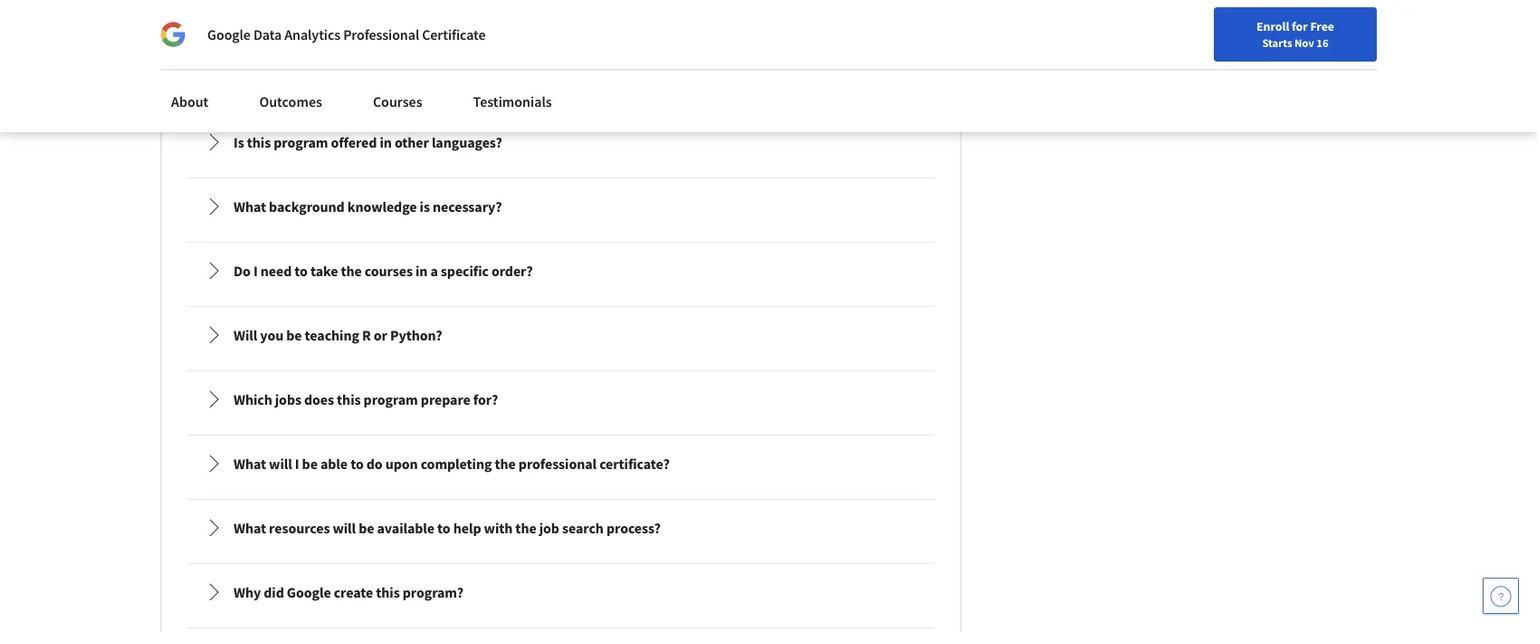 Task type: vqa. For each thing, say whether or not it's contained in the screenshot.
"academic" in Provide resources for academic success 'list item'
no



Task type: describe. For each thing, give the bounding box(es) containing it.
will you be teaching r or python? button
[[190, 310, 932, 361]]

do
[[367, 455, 383, 473]]

the inside 'dropdown button'
[[495, 455, 516, 473]]

analytics
[[285, 25, 341, 43]]

process?
[[607, 519, 661, 537]]

did
[[264, 584, 284, 602]]

background
[[269, 198, 345, 216]]

google image
[[160, 22, 186, 47]]

free
[[1311, 18, 1335, 34]]

courses link
[[362, 82, 433, 121]]

for
[[1292, 18, 1308, 34]]

i inside dropdown button
[[254, 262, 258, 280]]

0 vertical spatial the
[[341, 262, 362, 280]]

jobs
[[275, 391, 301, 409]]

will
[[234, 326, 257, 344]]

languages?
[[432, 133, 502, 152]]

what background knowledge is necessary?
[[234, 198, 502, 216]]

show notifications image
[[1293, 23, 1315, 44]]

teaching
[[305, 326, 359, 344]]

or
[[374, 326, 388, 344]]

program?
[[403, 584, 464, 602]]

take
[[311, 262, 338, 280]]

offered
[[331, 133, 377, 152]]

will inside 'dropdown button'
[[269, 455, 292, 473]]

with
[[484, 519, 513, 537]]

which
[[234, 391, 272, 409]]

why did google create this program? button
[[190, 567, 932, 618]]

google data analytics professional certificate
[[207, 25, 486, 43]]

google inside dropdown button
[[287, 584, 331, 602]]

program inside dropdown button
[[364, 391, 418, 409]]

knowledge
[[348, 198, 417, 216]]

program inside 'dropdown button'
[[274, 133, 328, 152]]

why did google create this program?
[[234, 584, 464, 602]]

do i need to take the courses in a specific order? button
[[190, 246, 932, 296]]

starts
[[1263, 35, 1293, 50]]

job
[[540, 519, 560, 537]]

be for resources
[[359, 519, 374, 537]]

english
[[1190, 20, 1234, 38]]

do i need to take the courses in a specific order?
[[234, 262, 533, 280]]

specific
[[441, 262, 489, 280]]

order?
[[492, 262, 533, 280]]

why
[[234, 584, 261, 602]]

what background knowledge is necessary? button
[[190, 181, 932, 232]]

create
[[334, 584, 373, 602]]

r
[[362, 326, 371, 344]]

python?
[[390, 326, 443, 344]]

0 vertical spatial google
[[207, 25, 251, 43]]

what for what background knowledge is necessary?
[[234, 198, 266, 216]]

will inside dropdown button
[[333, 519, 356, 537]]

available
[[377, 519, 435, 537]]

help
[[453, 519, 481, 537]]

prepare
[[421, 391, 471, 409]]

upon
[[386, 455, 418, 473]]

help center image
[[1491, 585, 1512, 607]]

a
[[431, 262, 438, 280]]



Task type: locate. For each thing, give the bounding box(es) containing it.
testimonials
[[473, 92, 552, 110]]

is this program offered in other languages?
[[234, 133, 502, 152]]

i
[[254, 262, 258, 280], [295, 455, 299, 473]]

able
[[321, 455, 348, 473]]

is
[[234, 133, 244, 152]]

0 horizontal spatial google
[[207, 25, 251, 43]]

0 horizontal spatial i
[[254, 262, 258, 280]]

necessary?
[[433, 198, 502, 216]]

need
[[261, 262, 292, 280]]

opens in a new tab image
[[365, 586, 380, 601]]

what inside 'dropdown button'
[[234, 455, 266, 473]]

other
[[395, 133, 429, 152]]

1 horizontal spatial google
[[287, 584, 331, 602]]

1 vertical spatial be
[[302, 455, 318, 473]]

1 vertical spatial program
[[364, 391, 418, 409]]

be left able
[[302, 455, 318, 473]]

None search field
[[258, 11, 693, 48]]

completing
[[421, 455, 492, 473]]

certificate
[[422, 25, 486, 43]]

what down which
[[234, 455, 266, 473]]

about
[[171, 92, 209, 110]]

16
[[1317, 35, 1329, 50]]

outcomes
[[259, 92, 322, 110]]

0 vertical spatial this
[[247, 133, 271, 152]]

data
[[253, 25, 282, 43]]

program
[[274, 133, 328, 152], [364, 391, 418, 409]]

0 vertical spatial be
[[286, 326, 302, 344]]

enroll
[[1257, 18, 1290, 34]]

what will i be able to do upon completing the professional certificate?
[[234, 455, 670, 473]]

2 vertical spatial be
[[359, 519, 374, 537]]

search
[[562, 519, 604, 537]]

1 vertical spatial i
[[295, 455, 299, 473]]

will
[[269, 455, 292, 473], [333, 519, 356, 537]]

0 vertical spatial program
[[274, 133, 328, 152]]

resources
[[269, 519, 330, 537]]

1 what from the top
[[234, 198, 266, 216]]

1 vertical spatial the
[[495, 455, 516, 473]]

you
[[260, 326, 284, 344]]

is
[[420, 198, 430, 216]]

be inside dropdown button
[[286, 326, 302, 344]]

will right resources
[[333, 519, 356, 537]]

will left able
[[269, 455, 292, 473]]

google left data
[[207, 25, 251, 43]]

i left able
[[295, 455, 299, 473]]

be left available
[[359, 519, 374, 537]]

professional
[[519, 455, 597, 473]]

courses
[[373, 92, 423, 110]]

this right is
[[247, 133, 271, 152]]

list item
[[187, 629, 935, 632]]

0 horizontal spatial this
[[247, 133, 271, 152]]

to left help
[[438, 519, 451, 537]]

1 horizontal spatial in
[[416, 262, 428, 280]]

1 horizontal spatial program
[[364, 391, 418, 409]]

0 horizontal spatial program
[[274, 133, 328, 152]]

be
[[286, 326, 302, 344], [302, 455, 318, 473], [359, 519, 374, 537]]

be inside 'dropdown button'
[[302, 455, 318, 473]]

0 vertical spatial i
[[254, 262, 258, 280]]

3 what from the top
[[234, 519, 266, 537]]

does
[[304, 391, 334, 409]]

what resources will be available to help with the job search process?
[[234, 519, 661, 537]]

to for will
[[438, 519, 451, 537]]

to for i
[[351, 455, 364, 473]]

what
[[234, 198, 266, 216], [234, 455, 266, 473], [234, 519, 266, 537]]

what for what resources will be available to help with the job search process?
[[234, 519, 266, 537]]

1 vertical spatial this
[[337, 391, 361, 409]]

0 vertical spatial to
[[295, 262, 308, 280]]

outcomes link
[[249, 82, 333, 121]]

this inside 'dropdown button'
[[247, 133, 271, 152]]

2 vertical spatial this
[[376, 584, 400, 602]]

to
[[295, 262, 308, 280], [351, 455, 364, 473], [438, 519, 451, 537]]

what resources will be available to help with the job search process? button
[[190, 503, 932, 554]]

1 horizontal spatial will
[[333, 519, 356, 537]]

program left prepare
[[364, 391, 418, 409]]

0 horizontal spatial in
[[380, 133, 392, 152]]

which jobs does this program prepare for?
[[234, 391, 498, 409]]

nov
[[1295, 35, 1315, 50]]

what will i be able to do upon completing the professional certificate? button
[[190, 439, 932, 489]]

1 vertical spatial to
[[351, 455, 364, 473]]

in
[[380, 133, 392, 152], [416, 262, 428, 280]]

google
[[207, 25, 251, 43], [287, 584, 331, 602]]

1 vertical spatial in
[[416, 262, 428, 280]]

in inside dropdown button
[[416, 262, 428, 280]]

i inside 'dropdown button'
[[295, 455, 299, 473]]

english button
[[1158, 0, 1267, 59]]

2 vertical spatial what
[[234, 519, 266, 537]]

1 vertical spatial will
[[333, 519, 356, 537]]

in inside 'dropdown button'
[[380, 133, 392, 152]]

to left take
[[295, 262, 308, 280]]

testimonials link
[[462, 82, 563, 121]]

2 what from the top
[[234, 455, 266, 473]]

what for what will i be able to do upon completing the professional certificate?
[[234, 455, 266, 473]]

what inside "dropdown button"
[[234, 198, 266, 216]]

is this program offered in other languages? button
[[190, 117, 932, 168]]

google right did
[[287, 584, 331, 602]]

1 vertical spatial what
[[234, 455, 266, 473]]

0 horizontal spatial will
[[269, 455, 292, 473]]

to inside 'dropdown button'
[[351, 455, 364, 473]]

1 horizontal spatial i
[[295, 455, 299, 473]]

will you be teaching r or python?
[[234, 326, 443, 344]]

2 vertical spatial to
[[438, 519, 451, 537]]

be for will
[[302, 455, 318, 473]]

what left background
[[234, 198, 266, 216]]

0 vertical spatial what
[[234, 198, 266, 216]]

program down outcomes link
[[274, 133, 328, 152]]

enroll for free starts nov 16
[[1257, 18, 1335, 50]]

professional
[[343, 25, 419, 43]]

do
[[234, 262, 251, 280]]

which jobs does this program prepare for? button
[[190, 374, 932, 425]]

2 horizontal spatial this
[[376, 584, 400, 602]]

0 vertical spatial in
[[380, 133, 392, 152]]

what inside dropdown button
[[234, 519, 266, 537]]

about link
[[160, 82, 220, 121]]

be inside dropdown button
[[359, 519, 374, 537]]

1 vertical spatial google
[[287, 584, 331, 602]]

this
[[247, 133, 271, 152], [337, 391, 361, 409], [376, 584, 400, 602]]

0 horizontal spatial to
[[295, 262, 308, 280]]

1 horizontal spatial to
[[351, 455, 364, 473]]

the
[[341, 262, 362, 280], [495, 455, 516, 473], [516, 519, 537, 537]]

in left a on the top
[[416, 262, 428, 280]]

2 horizontal spatial to
[[438, 519, 451, 537]]

this right does
[[337, 391, 361, 409]]

1 horizontal spatial this
[[337, 391, 361, 409]]

to left do
[[351, 455, 364, 473]]

2 vertical spatial the
[[516, 519, 537, 537]]

the left job
[[516, 519, 537, 537]]

for?
[[473, 391, 498, 409]]

in left other at the left of page
[[380, 133, 392, 152]]

certificate?
[[600, 455, 670, 473]]

the right completing
[[495, 455, 516, 473]]

the right take
[[341, 262, 362, 280]]

be right 'you'
[[286, 326, 302, 344]]

0 vertical spatial will
[[269, 455, 292, 473]]

i right "do"
[[254, 262, 258, 280]]

this right 'create'
[[376, 584, 400, 602]]

courses
[[365, 262, 413, 280]]

what left resources
[[234, 519, 266, 537]]



